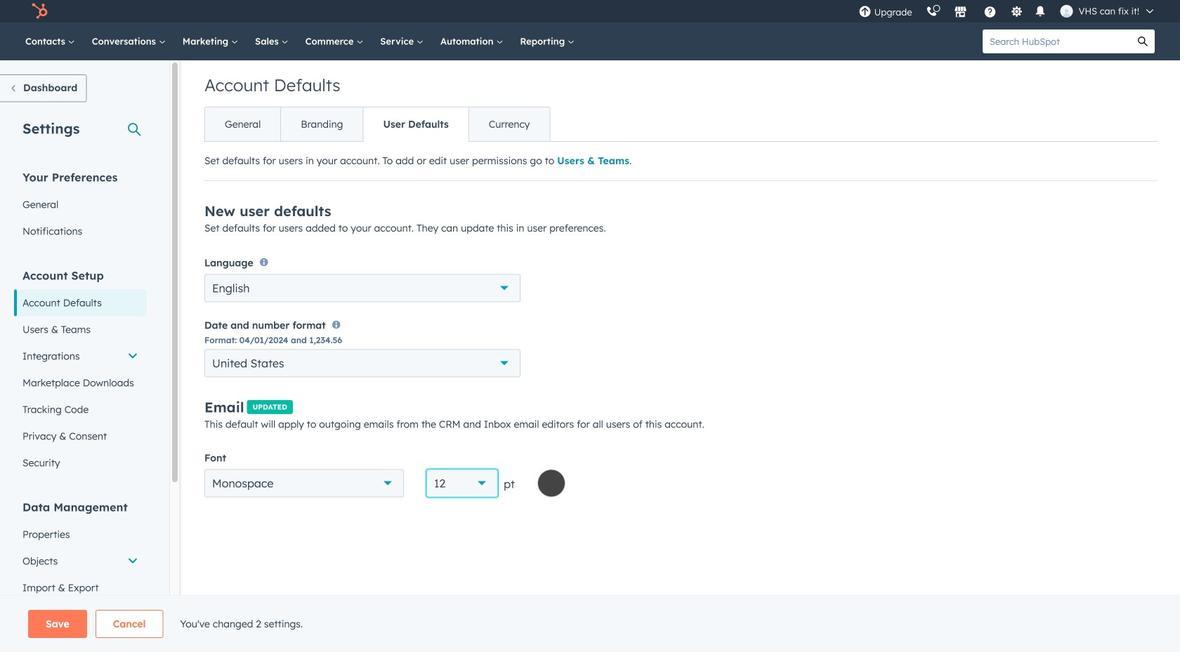 Task type: vqa. For each thing, say whether or not it's contained in the screenshot.
RUBY ANDERSON "Icon"
no



Task type: locate. For each thing, give the bounding box(es) containing it.
navigation
[[204, 107, 550, 142]]

menu
[[852, 0, 1164, 22]]

your preferences element
[[14, 170, 147, 245]]

data management element
[[14, 500, 147, 629]]

Search HubSpot search field
[[983, 30, 1131, 53]]

terry turtle image
[[1061, 5, 1073, 18]]



Task type: describe. For each thing, give the bounding box(es) containing it.
marketplaces image
[[955, 6, 967, 19]]

account setup element
[[14, 268, 147, 477]]



